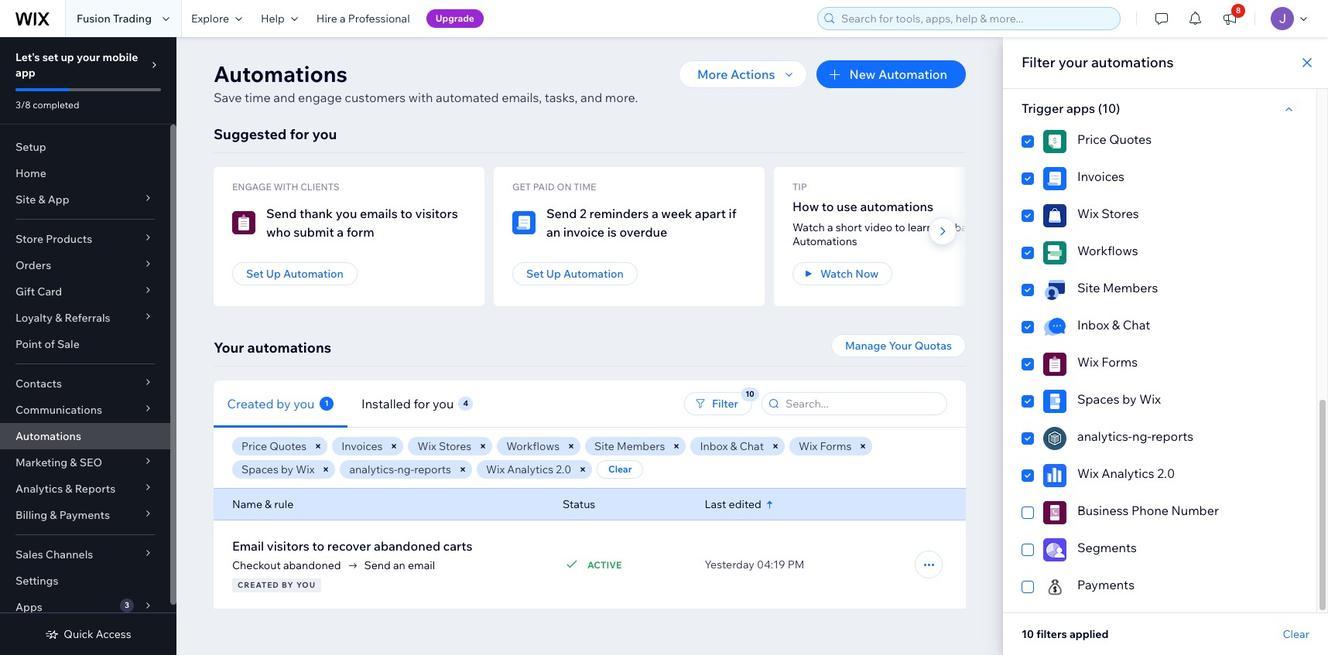 Task type: vqa. For each thing, say whether or not it's contained in the screenshot.
Placeholder text
no



Task type: describe. For each thing, give the bounding box(es) containing it.
category image for analytics-ng-reports
[[1044, 428, 1067, 451]]

0 horizontal spatial ng-
[[398, 463, 414, 477]]

apps
[[15, 601, 42, 615]]

loyalty
[[15, 311, 53, 325]]

automation for send 2 reminders a week apart if an invoice is overdue
[[564, 267, 624, 281]]

actions
[[731, 67, 776, 82]]

yesterday 04:19 pm
[[705, 558, 805, 572]]

week
[[662, 206, 693, 221]]

settings
[[15, 575, 58, 589]]

1 horizontal spatial send
[[364, 559, 391, 573]]

3
[[125, 601, 129, 611]]

point
[[15, 338, 42, 352]]

spaces inside option
[[1078, 392, 1120, 407]]

(10)
[[1099, 101, 1121, 116]]

loyalty & referrals button
[[0, 305, 170, 331]]

0 horizontal spatial members
[[617, 440, 666, 454]]

business phone number
[[1078, 503, 1220, 519]]

category image for invoices
[[1044, 167, 1067, 191]]

to left use on the right top of page
[[822, 199, 835, 215]]

basics
[[955, 221, 987, 235]]

sales
[[15, 548, 43, 562]]

professional
[[348, 12, 410, 26]]

a inside tip how to use automations watch a short video to learn the basics of wix automations
[[828, 221, 834, 235]]

apps
[[1067, 101, 1096, 116]]

settings link
[[0, 568, 170, 595]]

gift
[[15, 285, 35, 299]]

workflows inside option
[[1078, 243, 1139, 259]]

you for created
[[294, 396, 315, 412]]

1
[[325, 398, 329, 409]]

wix inside tip how to use automations watch a short video to learn the basics of wix automations
[[1002, 221, 1021, 235]]

rule
[[274, 498, 294, 512]]

email
[[232, 539, 264, 555]]

automations inside tip how to use automations watch a short video to learn the basics of wix automations
[[861, 199, 934, 215]]

up for send thank you emails to visitors who submit a form
[[266, 267, 281, 281]]

business
[[1078, 503, 1130, 519]]

0 horizontal spatial abandoned
[[283, 559, 341, 573]]

help
[[261, 12, 285, 26]]

sidebar element
[[0, 37, 177, 656]]

& inside the loyalty & referrals popup button
[[55, 311, 62, 325]]

orders button
[[0, 252, 170, 279]]

installed for you
[[362, 396, 454, 412]]

send for an
[[547, 206, 577, 221]]

form
[[347, 225, 375, 240]]

trigger
[[1022, 101, 1064, 116]]

upgrade button
[[426, 9, 484, 28]]

gift card
[[15, 285, 62, 299]]

more.
[[605, 90, 638, 105]]

2 and from the left
[[581, 90, 603, 105]]

if
[[729, 206, 737, 221]]

access
[[96, 628, 131, 642]]

explore
[[191, 12, 229, 26]]

by inside 'tab list'
[[277, 396, 291, 412]]

Spaces by Wix checkbox
[[1022, 390, 1299, 414]]

applied
[[1070, 628, 1109, 642]]

suggested for you
[[214, 125, 337, 143]]

segments
[[1078, 541, 1138, 556]]

1 vertical spatial reports
[[414, 463, 451, 477]]

set for send 2 reminders a week apart if an invoice is overdue
[[527, 267, 544, 281]]

upgrade
[[436, 12, 475, 24]]

for for suggested
[[290, 125, 309, 143]]

thank
[[300, 206, 333, 221]]

get paid on time
[[513, 181, 597, 193]]

wix stores inside checkbox
[[1078, 206, 1140, 221]]

the
[[936, 221, 953, 235]]

analytics- inside checkbox
[[1078, 429, 1133, 445]]

site & app button
[[0, 187, 170, 213]]

analytics-ng-reports checkbox
[[1022, 428, 1299, 451]]

0 horizontal spatial spaces
[[242, 463, 279, 477]]

Workflows checkbox
[[1022, 242, 1299, 265]]

Search... field
[[781, 393, 943, 415]]

category image for business phone number
[[1044, 502, 1067, 525]]

you
[[297, 581, 316, 591]]

mobile
[[103, 50, 138, 64]]

more
[[698, 67, 728, 82]]

your inside button
[[890, 339, 913, 353]]

1 vertical spatial spaces by wix
[[242, 463, 315, 477]]

a inside send 2 reminders a week apart if an invoice is overdue
[[652, 206, 659, 221]]

Business Phone Number checkbox
[[1022, 502, 1299, 525]]

0 horizontal spatial visitors
[[267, 539, 310, 555]]

created
[[238, 581, 279, 591]]

0 horizontal spatial wix stores
[[418, 440, 472, 454]]

an inside send 2 reminders a week apart if an invoice is overdue
[[547, 225, 561, 240]]

& inside analytics & reports dropdown button
[[65, 482, 72, 496]]

analytics-ng-reports inside checkbox
[[1078, 429, 1194, 445]]

filter for filter your automations
[[1022, 53, 1056, 71]]

inbox inside checkbox
[[1078, 318, 1110, 333]]

recover
[[327, 539, 371, 555]]

customers
[[345, 90, 406, 105]]

tip
[[793, 181, 807, 193]]

by up rule
[[281, 463, 294, 477]]

email visitors to recover abandoned carts
[[232, 539, 473, 555]]

1 vertical spatial inbox & chat
[[700, 440, 764, 454]]

8
[[1237, 5, 1242, 15]]

category image for wix analytics 2.0
[[1044, 465, 1067, 488]]

category image for send thank you emails to visitors who submit a form
[[232, 211, 256, 235]]

site inside checkbox
[[1078, 280, 1101, 296]]

you for send
[[336, 206, 357, 221]]

2.0 inside option
[[1158, 466, 1176, 482]]

0 horizontal spatial price
[[242, 440, 267, 454]]

phone
[[1132, 503, 1169, 519]]

automations for automations save time and engage customers with automated emails, tasks, and more.
[[214, 60, 348, 88]]

1 your from the left
[[214, 339, 244, 357]]

site inside dropdown button
[[15, 193, 36, 207]]

2 vertical spatial automations
[[247, 339, 331, 357]]

inbox & chat inside checkbox
[[1078, 318, 1151, 333]]

is
[[608, 225, 617, 240]]

engage with clients
[[232, 181, 340, 193]]

watch now button
[[793, 263, 893, 286]]

setup
[[15, 140, 46, 154]]

1 vertical spatial chat
[[740, 440, 764, 454]]

tasks,
[[545, 90, 578, 105]]

trading
[[113, 12, 152, 26]]

Wix Forms checkbox
[[1022, 353, 1299, 376]]

1 horizontal spatial site
[[595, 440, 615, 454]]

price quotes inside checkbox
[[1078, 132, 1153, 147]]

invoice
[[564, 225, 605, 240]]

0 horizontal spatial forms
[[820, 440, 852, 454]]

members inside checkbox
[[1104, 280, 1159, 296]]

4
[[463, 398, 469, 409]]

Price Quotes checkbox
[[1022, 130, 1299, 153]]

1 and from the left
[[274, 90, 295, 105]]

0 horizontal spatial analytics-
[[350, 463, 398, 477]]

0 horizontal spatial site members
[[595, 440, 666, 454]]

10 filters applied
[[1022, 628, 1109, 642]]

0 horizontal spatial inbox
[[700, 440, 728, 454]]

card
[[37, 285, 62, 299]]

status
[[563, 498, 596, 512]]

reports inside checkbox
[[1152, 429, 1194, 445]]

1 horizontal spatial analytics
[[508, 463, 554, 477]]

& inside billing & payments dropdown button
[[50, 509, 57, 523]]

chat inside checkbox
[[1124, 318, 1151, 333]]

0 horizontal spatial 2.0
[[556, 463, 572, 477]]

filter button
[[685, 393, 753, 416]]

products
[[46, 232, 92, 246]]

set
[[42, 50, 58, 64]]

marketing & seo button
[[0, 450, 170, 476]]

billing & payments
[[15, 509, 110, 523]]

analytics inside option
[[1102, 466, 1155, 482]]

quotas
[[915, 339, 953, 353]]

video
[[865, 221, 893, 235]]

0 horizontal spatial wix forms
[[799, 440, 852, 454]]

10
[[1022, 628, 1035, 642]]

0 vertical spatial clear
[[609, 464, 632, 476]]

view summary
[[800, 558, 888, 573]]

you for suggested
[[313, 125, 337, 143]]

1 horizontal spatial clear button
[[1284, 628, 1310, 642]]

new automation button
[[817, 60, 967, 88]]

wix forms inside checkbox
[[1078, 355, 1139, 370]]

04:19
[[757, 558, 786, 572]]

send for submit
[[266, 206, 297, 221]]

store
[[15, 232, 43, 246]]

reminders
[[590, 206, 649, 221]]

1 vertical spatial clear
[[1284, 628, 1310, 642]]

3/8 completed
[[15, 99, 79, 111]]

hire a professional link
[[307, 0, 419, 37]]

let's
[[15, 50, 40, 64]]

home
[[15, 167, 46, 180]]

up for send 2 reminders a week apart if an invoice is overdue
[[547, 267, 561, 281]]

& left rule
[[265, 498, 272, 512]]

1 vertical spatial price quotes
[[242, 440, 307, 454]]

set up automation button for submit
[[232, 263, 358, 286]]

set up automation button for an
[[513, 263, 638, 286]]

save
[[214, 90, 242, 105]]

clients
[[301, 181, 340, 193]]

icon image for site
[[1044, 279, 1067, 302]]

filter for filter
[[713, 397, 739, 411]]



Task type: locate. For each thing, give the bounding box(es) containing it.
invoices down price quotes checkbox
[[1078, 169, 1125, 184]]

0 horizontal spatial chat
[[740, 440, 764, 454]]

category image left segments on the bottom right of page
[[1044, 539, 1067, 562]]

you up form
[[336, 206, 357, 221]]

sales channels
[[15, 548, 93, 562]]

send inside send 2 reminders a week apart if an invoice is overdue
[[547, 206, 577, 221]]

5 category image from the top
[[1044, 390, 1067, 414]]

1 vertical spatial price
[[242, 440, 267, 454]]

0 vertical spatial spaces by wix
[[1078, 392, 1162, 407]]

reports down installed for you
[[414, 463, 451, 477]]

of right basics
[[990, 221, 1000, 235]]

category image down trigger
[[1044, 130, 1067, 153]]

a right the hire
[[340, 12, 346, 26]]

visitors inside send thank you emails to visitors who submit a form
[[416, 206, 458, 221]]

2 set from the left
[[527, 267, 544, 281]]

Payments checkbox
[[1022, 576, 1299, 599]]

0 vertical spatial watch
[[793, 221, 825, 235]]

filters
[[1037, 628, 1068, 642]]

billing
[[15, 509, 47, 523]]

& left the reports in the left bottom of the page
[[65, 482, 72, 496]]

automations inside tip how to use automations watch a short video to learn the basics of wix automations
[[793, 235, 858, 249]]

1 horizontal spatial members
[[1104, 280, 1159, 296]]

a left form
[[337, 225, 344, 240]]

contacts
[[15, 377, 62, 391]]

& left 'app'
[[38, 193, 45, 207]]

get
[[513, 181, 531, 193]]

spaces by wix down wix forms checkbox at the bottom right
[[1078, 392, 1162, 407]]

created by you
[[238, 581, 316, 591]]

orders
[[15, 259, 51, 273]]

analytics- down the spaces by wix option
[[1078, 429, 1133, 445]]

you for installed
[[433, 396, 454, 412]]

analytics-ng-reports down the spaces by wix option
[[1078, 429, 1194, 445]]

1 horizontal spatial visitors
[[416, 206, 458, 221]]

2 horizontal spatial automations
[[1092, 53, 1174, 71]]

chat down site members checkbox
[[1124, 318, 1151, 333]]

automation down "invoice"
[[564, 267, 624, 281]]

2
[[580, 206, 587, 221]]

2 icon image from the top
[[1044, 316, 1067, 339]]

1 horizontal spatial inbox
[[1078, 318, 1110, 333]]

site members inside checkbox
[[1078, 280, 1159, 296]]

loyalty & referrals
[[15, 311, 110, 325]]

your automations
[[214, 339, 331, 357]]

1 vertical spatial spaces
[[242, 463, 279, 477]]

send left 2 at the top left of the page
[[547, 206, 577, 221]]

of inside sidebar element
[[44, 338, 55, 352]]

category image down get
[[513, 211, 536, 235]]

0 horizontal spatial your
[[214, 339, 244, 357]]

by inside option
[[1123, 392, 1137, 407]]

category image for wix stores
[[1044, 204, 1067, 228]]

watch inside tip how to use automations watch a short video to learn the basics of wix automations
[[793, 221, 825, 235]]

view summary button
[[781, 551, 906, 579]]

1 horizontal spatial automation
[[564, 267, 624, 281]]

tab list containing created by you
[[214, 381, 597, 428]]

0 vertical spatial ng-
[[1133, 429, 1152, 445]]

wix forms down search... field
[[799, 440, 852, 454]]

created by you
[[228, 396, 315, 412]]

set up automation for submit
[[246, 267, 344, 281]]

watch down how
[[793, 221, 825, 235]]

2 horizontal spatial send
[[547, 206, 577, 221]]

0 horizontal spatial for
[[290, 125, 309, 143]]

of inside tip how to use automations watch a short video to learn the basics of wix automations
[[990, 221, 1000, 235]]

last edited
[[705, 498, 762, 512]]

0 vertical spatial icon image
[[1044, 279, 1067, 302]]

and right time at left top
[[274, 90, 295, 105]]

set up automation button down who
[[232, 263, 358, 286]]

& down filter button in the right bottom of the page
[[731, 440, 738, 454]]

0 horizontal spatial analytics
[[15, 482, 63, 496]]

wix stores down 4
[[418, 440, 472, 454]]

7 category image from the top
[[1044, 465, 1067, 488]]

stores inside checkbox
[[1102, 206, 1140, 221]]

& right loyalty
[[55, 311, 62, 325]]

forms inside wix forms checkbox
[[1102, 355, 1139, 370]]

0 horizontal spatial up
[[266, 267, 281, 281]]

0 vertical spatial automations
[[214, 60, 348, 88]]

category image for send 2 reminders a week apart if an invoice is overdue
[[513, 211, 536, 235]]

0 vertical spatial automations
[[1092, 53, 1174, 71]]

pm
[[788, 558, 805, 572]]

referrals
[[65, 311, 110, 325]]

your
[[214, 339, 244, 357], [890, 339, 913, 353]]

with
[[409, 90, 433, 105]]

1 horizontal spatial wix forms
[[1078, 355, 1139, 370]]

inbox down site members checkbox
[[1078, 318, 1110, 333]]

0 vertical spatial inbox
[[1078, 318, 1110, 333]]

analytics inside dropdown button
[[15, 482, 63, 496]]

icon image for inbox
[[1044, 316, 1067, 339]]

automations up marketing
[[15, 430, 81, 444]]

2 horizontal spatial automation
[[879, 67, 948, 82]]

for for installed
[[414, 396, 430, 412]]

0 vertical spatial inbox & chat
[[1078, 318, 1151, 333]]

0 vertical spatial reports
[[1152, 429, 1194, 445]]

you
[[313, 125, 337, 143], [336, 206, 357, 221], [294, 396, 315, 412], [433, 396, 454, 412]]

spaces by wix inside option
[[1078, 392, 1162, 407]]

short
[[836, 221, 863, 235]]

set up automation down "invoice"
[[527, 267, 624, 281]]

set
[[246, 267, 264, 281], [527, 267, 544, 281]]

emails,
[[502, 90, 542, 105]]

Wix Analytics 2.0 checkbox
[[1022, 465, 1299, 488]]

quotes inside price quotes checkbox
[[1110, 132, 1153, 147]]

fusion
[[77, 12, 111, 26]]

suggested
[[214, 125, 287, 143]]

list containing how to use automations
[[214, 167, 1326, 307]]

0 vertical spatial price
[[1078, 132, 1107, 147]]

0 horizontal spatial reports
[[414, 463, 451, 477]]

home link
[[0, 160, 170, 187]]

site
[[15, 193, 36, 207], [1078, 280, 1101, 296], [595, 440, 615, 454]]

automations up "(10)"
[[1092, 53, 1174, 71]]

automations for automations
[[15, 430, 81, 444]]

automations up created by you
[[247, 339, 331, 357]]

price quotes down created by you
[[242, 440, 307, 454]]

send 2 reminders a week apart if an invoice is overdue
[[547, 206, 737, 240]]

marketing & seo
[[15, 456, 102, 470]]

setup link
[[0, 134, 170, 160]]

1 horizontal spatial filter
[[1022, 53, 1056, 71]]

watch left now
[[821, 267, 854, 281]]

number
[[1172, 503, 1220, 519]]

fusion trading
[[77, 12, 152, 26]]

3 category image from the top
[[1044, 242, 1067, 265]]

you inside send thank you emails to visitors who submit a form
[[336, 206, 357, 221]]

up
[[266, 267, 281, 281], [547, 267, 561, 281]]

gift card button
[[0, 279, 170, 305]]

category image for spaces by wix
[[1044, 390, 1067, 414]]

forms down inbox & chat checkbox
[[1102, 355, 1139, 370]]

wix analytics 2.0 inside option
[[1078, 466, 1176, 482]]

ng- inside analytics-ng-reports checkbox
[[1133, 429, 1152, 445]]

& inside 'marketing & seo' dropdown button
[[70, 456, 77, 470]]

0 horizontal spatial set up automation button
[[232, 263, 358, 286]]

icon image
[[1044, 279, 1067, 302], [1044, 316, 1067, 339]]

automations inside automations save time and engage customers with automated emails, tasks, and more.
[[214, 60, 348, 88]]

0 vertical spatial abandoned
[[374, 539, 441, 555]]

payments
[[59, 509, 110, 523], [1078, 578, 1135, 593]]

your left quotas
[[890, 339, 913, 353]]

category image for payments
[[1044, 576, 1067, 599]]

inbox & chat down site members checkbox
[[1078, 318, 1151, 333]]

& left seo at the bottom left of the page
[[70, 456, 77, 470]]

send
[[266, 206, 297, 221], [547, 206, 577, 221], [364, 559, 391, 573]]

0 horizontal spatial send
[[266, 206, 297, 221]]

tab list
[[214, 381, 597, 428]]

you left 4
[[433, 396, 454, 412]]

to left the learn
[[896, 221, 906, 235]]

2 set up automation button from the left
[[513, 263, 638, 286]]

wix forms down inbox & chat checkbox
[[1078, 355, 1139, 370]]

submit
[[294, 225, 334, 240]]

0 horizontal spatial automations
[[15, 430, 81, 444]]

stores
[[1102, 206, 1140, 221], [439, 440, 472, 454]]

members
[[1104, 280, 1159, 296], [617, 440, 666, 454]]

0 horizontal spatial set
[[246, 267, 264, 281]]

1 horizontal spatial 2.0
[[1158, 466, 1176, 482]]

for right installed
[[414, 396, 430, 412]]

quotes
[[1110, 132, 1153, 147], [270, 440, 307, 454]]

1 vertical spatial inbox
[[700, 440, 728, 454]]

chat down filter button in the right bottom of the page
[[740, 440, 764, 454]]

Invoices checkbox
[[1022, 167, 1299, 191]]

2.0 down analytics-ng-reports checkbox
[[1158, 466, 1176, 482]]

0 vertical spatial site members
[[1078, 280, 1159, 296]]

visitors up the checkout abandoned
[[267, 539, 310, 555]]

set for send thank you emails to visitors who submit a form
[[246, 267, 264, 281]]

for down engage
[[290, 125, 309, 143]]

edited
[[729, 498, 762, 512]]

1 vertical spatial an
[[393, 559, 406, 573]]

category image for workflows
[[1044, 242, 1067, 265]]

1 vertical spatial icon image
[[1044, 316, 1067, 339]]

category image left who
[[232, 211, 256, 235]]

analytics-ng-reports down installed for you
[[350, 463, 451, 477]]

1 horizontal spatial wix stores
[[1078, 206, 1140, 221]]

an left email
[[393, 559, 406, 573]]

automations up video at the top right of page
[[861, 199, 934, 215]]

to left recover
[[312, 539, 325, 555]]

send down email visitors to recover abandoned carts
[[364, 559, 391, 573]]

6 category image from the top
[[1044, 428, 1067, 451]]

0 horizontal spatial set up automation
[[246, 267, 344, 281]]

wix stores
[[1078, 206, 1140, 221], [418, 440, 472, 454]]

1 vertical spatial filter
[[713, 397, 739, 411]]

& inside site & app dropdown button
[[38, 193, 45, 207]]

carts
[[443, 539, 473, 555]]

price quotes down "(10)"
[[1078, 132, 1153, 147]]

1 vertical spatial invoices
[[342, 440, 383, 454]]

automation for send thank you emails to visitors who submit a form
[[283, 267, 344, 281]]

0 vertical spatial members
[[1104, 280, 1159, 296]]

a inside send thank you emails to visitors who submit a form
[[337, 225, 344, 240]]

0 horizontal spatial an
[[393, 559, 406, 573]]

1 vertical spatial site
[[1078, 280, 1101, 296]]

& inside inbox & chat checkbox
[[1113, 318, 1121, 333]]

by
[[282, 581, 294, 591]]

1 horizontal spatial set up automation
[[527, 267, 624, 281]]

analytics
[[508, 463, 554, 477], [1102, 466, 1155, 482], [15, 482, 63, 496]]

billing & payments button
[[0, 503, 170, 529]]

quick access
[[64, 628, 131, 642]]

0 horizontal spatial automations
[[247, 339, 331, 357]]

wix analytics 2.0 up status
[[486, 463, 572, 477]]

Inbox & Chat checkbox
[[1022, 316, 1299, 339]]

automation down 'submit'
[[283, 267, 344, 281]]

invoices inside checkbox
[[1078, 169, 1125, 184]]

payments down segments on the bottom right of page
[[1078, 578, 1135, 593]]

0 vertical spatial site
[[15, 193, 36, 207]]

abandoned up send an email
[[374, 539, 441, 555]]

& right billing
[[50, 509, 57, 523]]

1 horizontal spatial set up automation button
[[513, 263, 638, 286]]

yesterday
[[705, 558, 755, 572]]

payments down analytics & reports dropdown button
[[59, 509, 110, 523]]

0 horizontal spatial stores
[[439, 440, 472, 454]]

inbox & chat down filter button in the right bottom of the page
[[700, 440, 764, 454]]

price
[[1078, 132, 1107, 147], [242, 440, 267, 454]]

0 horizontal spatial clear button
[[597, 461, 644, 479]]

automation inside button
[[879, 67, 948, 82]]

0 horizontal spatial site
[[15, 193, 36, 207]]

0 horizontal spatial wix analytics 2.0
[[486, 463, 572, 477]]

1 vertical spatial analytics-ng-reports
[[350, 463, 451, 477]]

1 icon image from the top
[[1044, 279, 1067, 302]]

1 up from the left
[[266, 267, 281, 281]]

by down wix forms checkbox at the bottom right
[[1123, 392, 1137, 407]]

1 horizontal spatial an
[[547, 225, 561, 240]]

with
[[274, 181, 299, 193]]

site members
[[1078, 280, 1159, 296], [595, 440, 666, 454]]

wix analytics 2.0
[[486, 463, 572, 477], [1078, 466, 1176, 482]]

ng- down the spaces by wix option
[[1133, 429, 1152, 445]]

quotes down "(10)"
[[1110, 132, 1153, 147]]

1 vertical spatial abandoned
[[283, 559, 341, 573]]

category image for price quotes
[[1044, 130, 1067, 153]]

list
[[214, 167, 1326, 307]]

0 vertical spatial clear button
[[597, 461, 644, 479]]

1 horizontal spatial price quotes
[[1078, 132, 1153, 147]]

by right created
[[277, 396, 291, 412]]

analytics- down installed
[[350, 463, 398, 477]]

0 vertical spatial forms
[[1102, 355, 1139, 370]]

seo
[[80, 456, 102, 470]]

2.0 up status
[[556, 463, 572, 477]]

new automation
[[850, 67, 948, 82]]

site members down workflows option in the right top of the page
[[1078, 280, 1159, 296]]

name
[[232, 498, 263, 512]]

watch inside button
[[821, 267, 854, 281]]

1 horizontal spatial abandoned
[[374, 539, 441, 555]]

apart
[[695, 206, 726, 221]]

spaces
[[1078, 392, 1120, 407], [242, 463, 279, 477]]

1 horizontal spatial automations
[[214, 60, 348, 88]]

Search for tools, apps, help & more... field
[[837, 8, 1116, 29]]

Wix Stores checkbox
[[1022, 204, 1299, 228]]

0 horizontal spatial invoices
[[342, 440, 383, 454]]

1 horizontal spatial site members
[[1078, 280, 1159, 296]]

spaces by wix up rule
[[242, 463, 315, 477]]

analytics-
[[1078, 429, 1133, 445], [350, 463, 398, 477]]

0 vertical spatial of
[[990, 221, 1000, 235]]

price inside checkbox
[[1078, 132, 1107, 147]]

1 horizontal spatial ng-
[[1133, 429, 1152, 445]]

8 category image from the top
[[1044, 502, 1067, 525]]

spaces up name & rule
[[242, 463, 279, 477]]

your inside let's set up your mobile app
[[77, 50, 100, 64]]

1 vertical spatial forms
[[820, 440, 852, 454]]

help button
[[252, 0, 307, 37]]

Segments checkbox
[[1022, 539, 1299, 562]]

1 horizontal spatial spaces
[[1078, 392, 1120, 407]]

wix analytics 2.0 up business phone number
[[1078, 466, 1176, 482]]

0 horizontal spatial your
[[77, 50, 100, 64]]

1 vertical spatial wix stores
[[418, 440, 472, 454]]

of left sale
[[44, 338, 55, 352]]

1 horizontal spatial your
[[1059, 53, 1089, 71]]

filter your automations
[[1022, 53, 1174, 71]]

analytics-ng-reports
[[1078, 429, 1194, 445], [350, 463, 451, 477]]

1 vertical spatial workflows
[[507, 440, 560, 454]]

Site Members checkbox
[[1022, 279, 1299, 302]]

send an email
[[364, 559, 435, 573]]

4 category image from the top
[[1044, 353, 1067, 376]]

0 vertical spatial workflows
[[1078, 243, 1139, 259]]

1 horizontal spatial inbox & chat
[[1078, 318, 1151, 333]]

1 horizontal spatial chat
[[1124, 318, 1151, 333]]

2 set up automation from the left
[[527, 267, 624, 281]]

1 vertical spatial stores
[[439, 440, 472, 454]]

quick access button
[[45, 628, 131, 642]]

wix stores down "invoices" checkbox
[[1078, 206, 1140, 221]]

1 set up automation button from the left
[[232, 263, 358, 286]]

category image for wix forms
[[1044, 353, 1067, 376]]

your up trigger apps (10) on the top of page
[[1059, 53, 1089, 71]]

stores down "invoices" checkbox
[[1102, 206, 1140, 221]]

visitors right emails
[[416, 206, 458, 221]]

1 set from the left
[[246, 267, 264, 281]]

to right emails
[[401, 206, 413, 221]]

1 vertical spatial members
[[617, 440, 666, 454]]

category image up filters
[[1044, 576, 1067, 599]]

0 horizontal spatial inbox & chat
[[700, 440, 764, 454]]

1 vertical spatial analytics-
[[350, 463, 398, 477]]

quotes down created by you
[[270, 440, 307, 454]]

2 category image from the top
[[1044, 204, 1067, 228]]

email
[[408, 559, 435, 573]]

a
[[340, 12, 346, 26], [652, 206, 659, 221], [828, 221, 834, 235], [337, 225, 344, 240]]

1 horizontal spatial up
[[547, 267, 561, 281]]

automation right 'new'
[[879, 67, 948, 82]]

you down engage
[[313, 125, 337, 143]]

send inside send thank you emails to visitors who submit a form
[[266, 206, 297, 221]]

send up who
[[266, 206, 297, 221]]

send thank you emails to visitors who submit a form
[[266, 206, 458, 240]]

set up automation button down "invoice"
[[513, 263, 638, 286]]

abandoned
[[374, 539, 441, 555], [283, 559, 341, 573]]

0 vertical spatial spaces
[[1078, 392, 1120, 407]]

site members up status
[[595, 440, 666, 454]]

1 vertical spatial automations
[[793, 235, 858, 249]]

inbox
[[1078, 318, 1110, 333], [700, 440, 728, 454]]

3/8
[[15, 99, 31, 111]]

a inside hire a professional link
[[340, 12, 346, 26]]

1 horizontal spatial reports
[[1152, 429, 1194, 445]]

forms down search... field
[[820, 440, 852, 454]]

and left more.
[[581, 90, 603, 105]]

a left 'week'
[[652, 206, 659, 221]]

1 horizontal spatial payments
[[1078, 578, 1135, 593]]

2 up from the left
[[547, 267, 561, 281]]

1 horizontal spatial for
[[414, 396, 430, 412]]

reports
[[75, 482, 116, 496]]

checkout
[[232, 559, 281, 573]]

automations up watch now button
[[793, 235, 858, 249]]

automations inside sidebar element
[[15, 430, 81, 444]]

to inside send thank you emails to visitors who submit a form
[[401, 206, 413, 221]]

inbox down filter button in the right bottom of the page
[[700, 440, 728, 454]]

invoices down installed
[[342, 440, 383, 454]]

who
[[266, 225, 291, 240]]

app
[[15, 66, 35, 80]]

filter inside button
[[713, 397, 739, 411]]

created
[[228, 396, 274, 412]]

1 category image from the top
[[1044, 167, 1067, 191]]

automations link
[[0, 424, 170, 450]]

your up created
[[214, 339, 244, 357]]

2 your from the left
[[890, 339, 913, 353]]

analytics & reports
[[15, 482, 116, 496]]

price down created
[[242, 440, 267, 454]]

of
[[990, 221, 1000, 235], [44, 338, 55, 352]]

view
[[800, 558, 828, 573]]

2 horizontal spatial automations
[[793, 235, 858, 249]]

0 vertical spatial analytics-ng-reports
[[1078, 429, 1194, 445]]

2 vertical spatial site
[[595, 440, 615, 454]]

paid
[[533, 181, 555, 193]]

1 vertical spatial visitors
[[267, 539, 310, 555]]

0 horizontal spatial price quotes
[[242, 440, 307, 454]]

& down site members checkbox
[[1113, 318, 1121, 333]]

ng- down installed for you
[[398, 463, 414, 477]]

category image
[[1044, 167, 1067, 191], [1044, 204, 1067, 228], [1044, 242, 1067, 265], [1044, 353, 1067, 376], [1044, 390, 1067, 414], [1044, 428, 1067, 451], [1044, 465, 1067, 488], [1044, 502, 1067, 525]]

1 horizontal spatial workflows
[[1078, 243, 1139, 259]]

payments inside payments checkbox
[[1078, 578, 1135, 593]]

set up automation for an
[[527, 267, 624, 281]]

your right up
[[77, 50, 100, 64]]

payments inside billing & payments dropdown button
[[59, 509, 110, 523]]

0 horizontal spatial quotes
[[270, 440, 307, 454]]

manage
[[846, 339, 887, 353]]

abandoned up "you"
[[283, 559, 341, 573]]

quick
[[64, 628, 93, 642]]

1 horizontal spatial wix analytics 2.0
[[1078, 466, 1176, 482]]

tip how to use automations watch a short video to learn the basics of wix automations
[[793, 181, 1021, 249]]

spaces down wix forms checkbox at the bottom right
[[1078, 392, 1120, 407]]

0 vertical spatial an
[[547, 225, 561, 240]]

category image for segments
[[1044, 539, 1067, 562]]

reports down the spaces by wix option
[[1152, 429, 1194, 445]]

automation
[[879, 67, 948, 82], [283, 267, 344, 281], [564, 267, 624, 281]]

category image
[[1044, 130, 1067, 153], [232, 211, 256, 235], [513, 211, 536, 235], [1044, 539, 1067, 562], [1044, 576, 1067, 599]]

1 set up automation from the left
[[246, 267, 344, 281]]

store products button
[[0, 226, 170, 252]]

automations up time at left top
[[214, 60, 348, 88]]

new
[[850, 67, 876, 82]]

stores down 4
[[439, 440, 472, 454]]

an left "invoice"
[[547, 225, 561, 240]]



